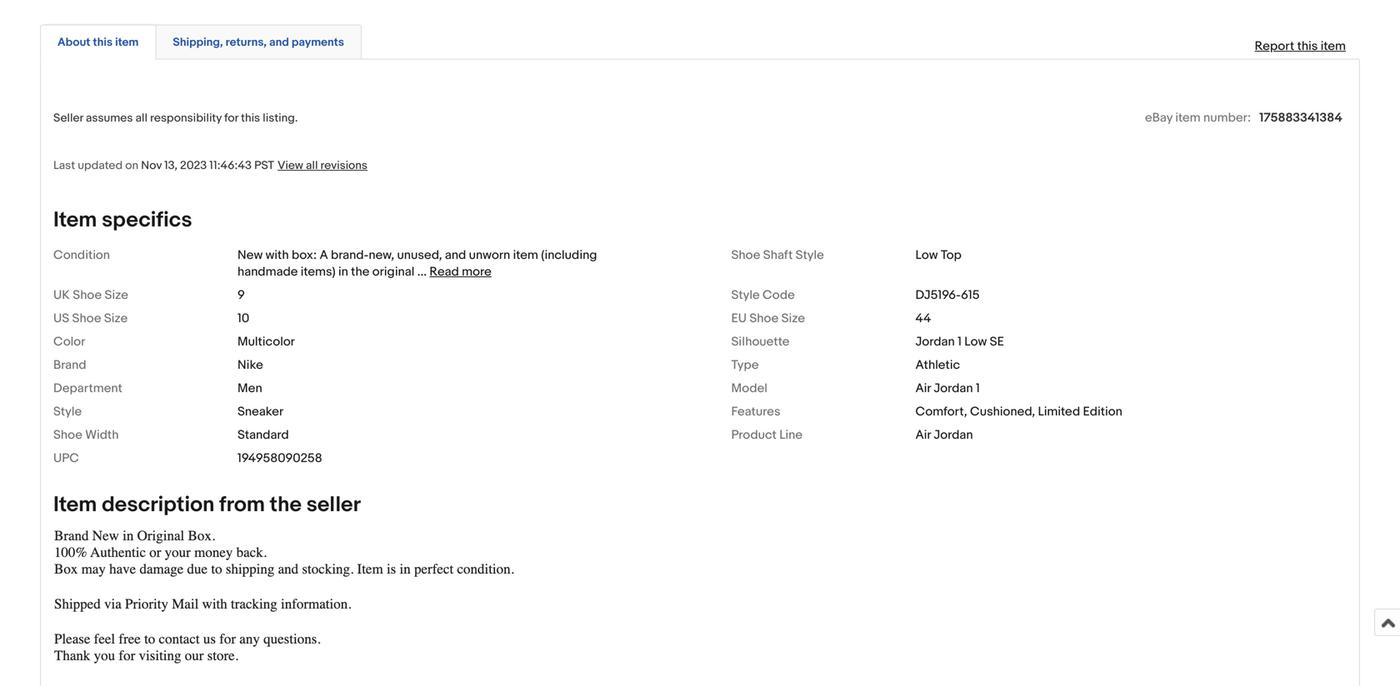 Task type: vqa. For each thing, say whether or not it's contained in the screenshot.


Task type: locate. For each thing, give the bounding box(es) containing it.
shoe shaft style
[[732, 248, 824, 263]]

10
[[238, 311, 249, 326]]

the inside new with box: a brand-new, unused, and unworn item (including handmade items) in the original ...
[[351, 265, 370, 280]]

0 horizontal spatial and
[[269, 35, 289, 49]]

multicolor
[[238, 335, 295, 350]]

2 horizontal spatial style
[[796, 248, 824, 263]]

style up shoe width
[[53, 405, 82, 420]]

and right returns,
[[269, 35, 289, 49]]

comfort, cushioned, limited edition
[[916, 405, 1123, 420]]

2 item from the top
[[53, 493, 97, 519]]

2 vertical spatial jordan
[[934, 428, 973, 443]]

1 vertical spatial 1
[[976, 381, 980, 396]]

men
[[238, 381, 262, 396]]

this right for
[[241, 111, 260, 125]]

13,
[[164, 159, 178, 173]]

product line
[[732, 428, 803, 443]]

item right about
[[115, 35, 139, 49]]

1 vertical spatial the
[[270, 493, 302, 519]]

1 vertical spatial and
[[445, 248, 466, 263]]

2 air from the top
[[916, 428, 931, 443]]

shoe for eu shoe size
[[750, 311, 779, 326]]

new,
[[369, 248, 394, 263]]

dj5196-615
[[916, 288, 980, 303]]

jordan down comfort, on the bottom
[[934, 428, 973, 443]]

size down code on the top
[[782, 311, 805, 326]]

1 horizontal spatial style
[[732, 288, 760, 303]]

1 horizontal spatial the
[[351, 265, 370, 280]]

the
[[351, 265, 370, 280], [270, 493, 302, 519]]

item right ebay
[[1176, 110, 1201, 125]]

seller assumes all responsibility for this listing.
[[53, 111, 298, 125]]

1 vertical spatial jordan
[[934, 381, 973, 396]]

shoe down style code
[[750, 311, 779, 326]]

1 vertical spatial style
[[732, 288, 760, 303]]

1 up athletic
[[958, 335, 962, 350]]

air jordan
[[916, 428, 973, 443]]

uk
[[53, 288, 70, 303]]

item description from the seller
[[53, 493, 361, 519]]

new with box: a brand-new, unused, and unworn item (including handmade items) in the original ...
[[238, 248, 597, 280]]

item specifics
[[53, 208, 192, 233]]

about this item
[[58, 35, 139, 49]]

jordan
[[916, 335, 955, 350], [934, 381, 973, 396], [934, 428, 973, 443]]

revisions
[[321, 159, 368, 173]]

responsibility
[[150, 111, 222, 125]]

uk shoe size
[[53, 288, 128, 303]]

1 up 'cushioned,'
[[976, 381, 980, 396]]

in
[[338, 265, 348, 280]]

jordan for air jordan 1
[[934, 381, 973, 396]]

se
[[990, 335, 1004, 350]]

nike
[[238, 358, 263, 373]]

style up eu
[[732, 288, 760, 303]]

report this item link
[[1247, 30, 1355, 62]]

top
[[941, 248, 962, 263]]

1 vertical spatial item
[[53, 493, 97, 519]]

ebay item number: 175883341384
[[1146, 110, 1343, 125]]

shoe down uk shoe size
[[72, 311, 101, 326]]

this for report
[[1298, 39, 1318, 54]]

item down upc
[[53, 493, 97, 519]]

2 vertical spatial style
[[53, 405, 82, 420]]

air down athletic
[[916, 381, 931, 396]]

shoe up us shoe size
[[73, 288, 102, 303]]

1 horizontal spatial and
[[445, 248, 466, 263]]

more
[[462, 265, 492, 280]]

read more button
[[430, 265, 492, 280]]

(including
[[541, 248, 597, 263]]

handmade
[[238, 265, 298, 280]]

low
[[916, 248, 938, 263], [965, 335, 987, 350]]

upc
[[53, 451, 79, 466]]

1 item from the top
[[53, 208, 97, 233]]

returns,
[[226, 35, 267, 49]]

1 horizontal spatial this
[[241, 111, 260, 125]]

0 horizontal spatial all
[[136, 111, 148, 125]]

air down comfort, on the bottom
[[916, 428, 931, 443]]

1 horizontal spatial low
[[965, 335, 987, 350]]

1 horizontal spatial 1
[[976, 381, 980, 396]]

jordan up athletic
[[916, 335, 955, 350]]

1 air from the top
[[916, 381, 931, 396]]

number:
[[1204, 110, 1252, 125]]

features
[[732, 405, 781, 420]]

us shoe size
[[53, 311, 128, 326]]

size
[[105, 288, 128, 303], [104, 311, 128, 326], [782, 311, 805, 326]]

unworn
[[469, 248, 510, 263]]

and inside new with box: a brand-new, unused, and unworn item (including handmade items) in the original ...
[[445, 248, 466, 263]]

tab list
[[40, 21, 1361, 59]]

44
[[916, 311, 932, 326]]

item up condition
[[53, 208, 97, 233]]

0 horizontal spatial style
[[53, 405, 82, 420]]

615
[[961, 288, 980, 303]]

shoe for us shoe size
[[72, 311, 101, 326]]

this for about
[[93, 35, 113, 49]]

shoe
[[732, 248, 761, 263], [73, 288, 102, 303], [72, 311, 101, 326], [750, 311, 779, 326], [53, 428, 82, 443]]

condition
[[53, 248, 110, 263]]

0 horizontal spatial low
[[916, 248, 938, 263]]

nov
[[141, 159, 162, 173]]

this right report
[[1298, 39, 1318, 54]]

194958090258
[[238, 451, 322, 466]]

brand-
[[331, 248, 369, 263]]

the right from
[[270, 493, 302, 519]]

jordan up comfort, on the bottom
[[934, 381, 973, 396]]

shipping, returns, and payments button
[[173, 34, 344, 50]]

last
[[53, 159, 75, 173]]

this right about
[[93, 35, 113, 49]]

all
[[136, 111, 148, 125], [306, 159, 318, 173]]

line
[[780, 428, 803, 443]]

0 horizontal spatial the
[[270, 493, 302, 519]]

view
[[278, 159, 303, 173]]

type
[[732, 358, 759, 373]]

1
[[958, 335, 962, 350], [976, 381, 980, 396]]

1 horizontal spatial all
[[306, 159, 318, 173]]

shoe for uk shoe size
[[73, 288, 102, 303]]

specifics
[[102, 208, 192, 233]]

this inside button
[[93, 35, 113, 49]]

item right unworn
[[513, 248, 538, 263]]

unused,
[[397, 248, 442, 263]]

0 vertical spatial air
[[916, 381, 931, 396]]

description
[[102, 493, 215, 519]]

the right 'in'
[[351, 265, 370, 280]]

0 vertical spatial style
[[796, 248, 824, 263]]

shipping,
[[173, 35, 223, 49]]

item inside new with box: a brand-new, unused, and unworn item (including handmade items) in the original ...
[[513, 248, 538, 263]]

0 horizontal spatial 1
[[958, 335, 962, 350]]

view all revisions link
[[274, 158, 368, 173]]

air for air jordan 1
[[916, 381, 931, 396]]

item
[[115, 35, 139, 49], [1321, 39, 1346, 54], [1176, 110, 1201, 125], [513, 248, 538, 263]]

0 vertical spatial and
[[269, 35, 289, 49]]

style right shaft
[[796, 248, 824, 263]]

low left se
[[965, 335, 987, 350]]

all right view
[[306, 159, 318, 173]]

edition
[[1083, 405, 1123, 420]]

size up us shoe size
[[105, 288, 128, 303]]

pst
[[254, 159, 274, 173]]

size down uk shoe size
[[104, 311, 128, 326]]

item right report
[[1321, 39, 1346, 54]]

low top
[[916, 248, 962, 263]]

air
[[916, 381, 931, 396], [916, 428, 931, 443]]

style code
[[732, 288, 795, 303]]

0 horizontal spatial this
[[93, 35, 113, 49]]

2 horizontal spatial this
[[1298, 39, 1318, 54]]

0 vertical spatial item
[[53, 208, 97, 233]]

0 vertical spatial 1
[[958, 335, 962, 350]]

size for us shoe size
[[104, 311, 128, 326]]

and up read more button
[[445, 248, 466, 263]]

payments
[[292, 35, 344, 49]]

0 vertical spatial the
[[351, 265, 370, 280]]

style
[[796, 248, 824, 263], [732, 288, 760, 303], [53, 405, 82, 420]]

low left top
[[916, 248, 938, 263]]

size for eu shoe size
[[782, 311, 805, 326]]

1 vertical spatial air
[[916, 428, 931, 443]]

1 vertical spatial low
[[965, 335, 987, 350]]

seller
[[53, 111, 83, 125]]

all right assumes
[[136, 111, 148, 125]]



Task type: describe. For each thing, give the bounding box(es) containing it.
0 vertical spatial all
[[136, 111, 148, 125]]

limited
[[1038, 405, 1081, 420]]

cushioned,
[[970, 405, 1036, 420]]

original
[[372, 265, 415, 280]]

air for air jordan
[[916, 428, 931, 443]]

listing.
[[263, 111, 298, 125]]

and inside button
[[269, 35, 289, 49]]

with
[[266, 248, 289, 263]]

eu shoe size
[[732, 311, 805, 326]]

style for style code
[[732, 288, 760, 303]]

item for item specifics
[[53, 208, 97, 233]]

eu
[[732, 311, 747, 326]]

product
[[732, 428, 777, 443]]

us
[[53, 311, 69, 326]]

sneaker
[[238, 405, 284, 420]]

shoe up upc
[[53, 428, 82, 443]]

air jordan 1
[[916, 381, 980, 396]]

9
[[238, 288, 245, 303]]

shoe width
[[53, 428, 119, 443]]

shaft
[[763, 248, 793, 263]]

standard
[[238, 428, 289, 443]]

from
[[219, 493, 265, 519]]

items)
[[301, 265, 336, 280]]

0 vertical spatial jordan
[[916, 335, 955, 350]]

a
[[320, 248, 328, 263]]

...
[[417, 265, 427, 280]]

silhouette
[[732, 335, 790, 350]]

jordan for air jordan
[[934, 428, 973, 443]]

style for style
[[53, 405, 82, 420]]

last updated on nov 13, 2023 11:46:43 pst view all revisions
[[53, 159, 368, 173]]

item for item description from the seller
[[53, 493, 97, 519]]

shoe left shaft
[[732, 248, 761, 263]]

athletic
[[916, 358, 961, 373]]

2023
[[180, 159, 207, 173]]

code
[[763, 288, 795, 303]]

about this item button
[[58, 34, 139, 50]]

read
[[430, 265, 459, 280]]

read more
[[430, 265, 492, 280]]

tab list containing about this item
[[40, 21, 1361, 59]]

comfort,
[[916, 405, 968, 420]]

item inside button
[[115, 35, 139, 49]]

new
[[238, 248, 263, 263]]

175883341384
[[1260, 110, 1343, 125]]

assumes
[[86, 111, 133, 125]]

for
[[224, 111, 238, 125]]

width
[[85, 428, 119, 443]]

0 vertical spatial low
[[916, 248, 938, 263]]

updated
[[78, 159, 123, 173]]

jordan 1 low se
[[916, 335, 1004, 350]]

dj5196-
[[916, 288, 961, 303]]

11:46:43
[[210, 159, 252, 173]]

about
[[58, 35, 90, 49]]

size for uk shoe size
[[105, 288, 128, 303]]

report
[[1255, 39, 1295, 54]]

brand
[[53, 358, 86, 373]]

color
[[53, 335, 85, 350]]

model
[[732, 381, 768, 396]]

box:
[[292, 248, 317, 263]]

shipping, returns, and payments
[[173, 35, 344, 49]]

seller
[[307, 493, 361, 519]]

report this item
[[1255, 39, 1346, 54]]

on
[[125, 159, 139, 173]]

1 vertical spatial all
[[306, 159, 318, 173]]

ebay
[[1146, 110, 1173, 125]]



